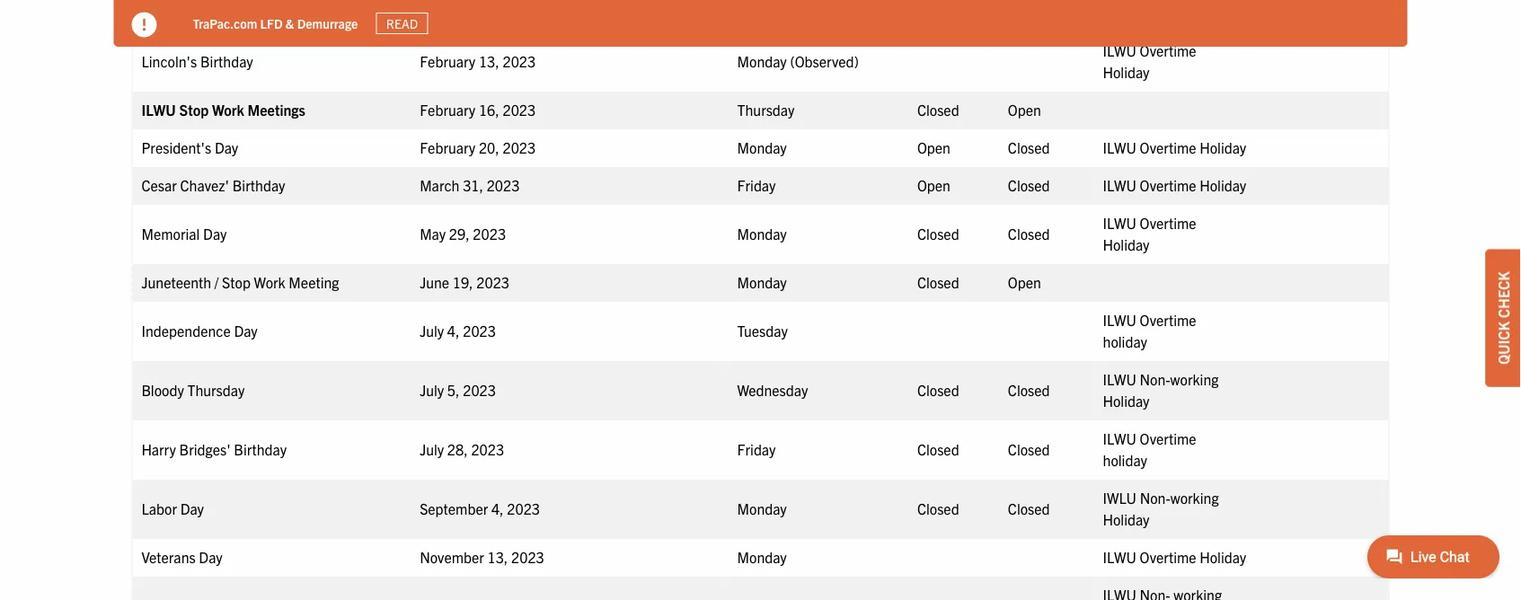 Task type: locate. For each thing, give the bounding box(es) containing it.
day for president's day
[[215, 138, 238, 156]]

february left 16,
[[420, 101, 476, 119]]

ilwu non-working holiday
[[1104, 370, 1219, 410]]

juneteenth
[[142, 273, 211, 291]]

monday for may 29, 2023
[[738, 225, 787, 243]]

july 4, 2023
[[420, 322, 496, 340]]

2023 down june 19, 2023
[[463, 322, 496, 340]]

2023 for september 4, 2023
[[507, 500, 540, 518]]

day
[[215, 138, 238, 156], [203, 225, 227, 243], [234, 322, 258, 340], [180, 500, 204, 518], [199, 548, 223, 566]]

holiday for friday
[[1104, 451, 1148, 469]]

5 overtime from the top
[[1140, 311, 1197, 329]]

thursday down the monday (observed)
[[738, 101, 795, 119]]

july down june
[[420, 322, 444, 340]]

0 vertical spatial friday
[[738, 176, 776, 194]]

1 horizontal spatial stop
[[222, 273, 251, 291]]

28,
[[448, 440, 468, 458]]

stop
[[179, 101, 209, 119], [222, 273, 251, 291]]

wednesday
[[738, 381, 808, 399]]

1 vertical spatial non-
[[1141, 489, 1171, 507]]

birthday down trapac.com
[[200, 52, 253, 70]]

day for labor day
[[180, 500, 204, 518]]

ilwu overtime holiday up iwlu
[[1104, 430, 1197, 469]]

veterans day
[[142, 548, 223, 566]]

monday
[[738, 52, 787, 70], [738, 138, 787, 156], [738, 225, 787, 243], [738, 273, 787, 291], [738, 500, 787, 518], [738, 548, 787, 566]]

february for february 13, 2023
[[420, 52, 476, 70]]

13, for february
[[479, 52, 500, 70]]

non- inside "iwlu non-working holiday"
[[1141, 489, 1171, 507]]

6 overtime from the top
[[1140, 430, 1197, 448]]

july left 5,
[[420, 381, 444, 399]]

2 ilwu overtime holiday from the top
[[1104, 430, 1197, 469]]

birthday
[[200, 52, 253, 70], [233, 176, 285, 194], [234, 440, 287, 458]]

1 vertical spatial stop
[[222, 273, 251, 291]]

0 horizontal spatial 4,
[[448, 322, 460, 340]]

4 overtime from the top
[[1140, 214, 1197, 232]]

1 ilwu overtime holiday from the top
[[1104, 311, 1197, 351]]

thursday
[[738, 101, 795, 119], [187, 381, 245, 399]]

memorial day
[[142, 225, 230, 243]]

holiday
[[1104, 333, 1148, 351], [1104, 451, 1148, 469]]

0 vertical spatial non-
[[1140, 370, 1171, 388]]

trapac.com lfd & demurrage
[[193, 15, 358, 31]]

2023 up february 16, 2023
[[503, 52, 536, 70]]

non- for ilwu
[[1140, 370, 1171, 388]]

2 working from the top
[[1171, 489, 1220, 507]]

2023 for february 20, 2023
[[503, 138, 536, 156]]

13, for november
[[488, 548, 508, 566]]

1 vertical spatial february
[[420, 101, 476, 119]]

2 monday from the top
[[738, 138, 787, 156]]

president's
[[142, 138, 211, 156]]

3 february from the top
[[420, 138, 476, 156]]

ilwu overtime holiday up ilwu non-working holiday
[[1104, 311, 1197, 351]]

1 friday from the top
[[738, 176, 776, 194]]

1 vertical spatial work
[[254, 273, 286, 291]]

work
[[209, 4, 238, 22]]

1 vertical spatial friday
[[738, 440, 776, 458]]

5 monday from the top
[[738, 500, 787, 518]]

trapac.com
[[193, 15, 257, 31]]

holiday up ilwu non-working holiday
[[1104, 333, 1148, 351]]

stop right / at the left top of the page
[[222, 273, 251, 291]]

meeting
[[241, 4, 292, 22]]

july 5, 2023
[[420, 381, 496, 399]]

0 vertical spatial working
[[1171, 370, 1219, 388]]

19,
[[472, 4, 493, 22], [453, 273, 473, 291]]

september 4, 2023
[[420, 500, 540, 518]]

quick check link
[[1486, 249, 1522, 387]]

1 july from the top
[[420, 322, 444, 340]]

2023 right 28,
[[471, 440, 504, 458]]

day right memorial
[[203, 225, 227, 243]]

0 vertical spatial 19,
[[472, 4, 493, 22]]

0 vertical spatial birthday
[[200, 52, 253, 70]]

0 vertical spatial 4,
[[448, 322, 460, 340]]

2 vertical spatial birthday
[[234, 440, 287, 458]]

1 february from the top
[[420, 52, 476, 70]]

2 july from the top
[[420, 381, 444, 399]]

tuesday
[[738, 322, 788, 340]]

ilwu inside ilwu non-working holiday
[[1104, 370, 1137, 388]]

&
[[286, 15, 294, 31]]

thursday right bloody
[[187, 381, 245, 399]]

non- inside ilwu non-working holiday
[[1140, 370, 1171, 388]]

november 13, 2023
[[420, 548, 545, 566]]

ilwu
[[142, 4, 175, 22], [1104, 41, 1137, 59], [142, 101, 176, 119], [1104, 138, 1137, 156], [1104, 176, 1137, 194], [1104, 214, 1137, 232], [1104, 311, 1137, 329], [1104, 370, 1137, 388], [1104, 430, 1137, 448], [1104, 548, 1137, 566]]

16,
[[479, 101, 500, 119]]

work
[[212, 101, 244, 119], [254, 273, 286, 291]]

solid image
[[132, 12, 157, 37]]

holiday
[[1104, 63, 1150, 81], [1200, 138, 1247, 156], [1200, 176, 1247, 194], [1104, 236, 1150, 254], [1104, 392, 1150, 410], [1104, 511, 1150, 529], [1200, 548, 1247, 566]]

2023 down "september 4, 2023"
[[512, 548, 545, 566]]

chavez'
[[180, 176, 229, 194]]

2 vertical spatial february
[[420, 138, 476, 156]]

1 working from the top
[[1171, 370, 1219, 388]]

friday
[[738, 176, 776, 194], [738, 440, 776, 458]]

2023 right 20,
[[503, 138, 536, 156]]

labor day
[[142, 500, 204, 518]]

open
[[1009, 101, 1042, 119], [918, 138, 951, 156], [918, 176, 951, 194], [1009, 273, 1042, 291]]

stop up president's day
[[179, 101, 209, 119]]

day down the ilwu stop work meetings in the left top of the page
[[215, 138, 238, 156]]

working inside "iwlu non-working holiday"
[[1171, 489, 1220, 507]]

6 monday from the top
[[738, 548, 787, 566]]

1 horizontal spatial thursday
[[738, 101, 795, 119]]

2 february from the top
[[420, 101, 476, 119]]

working for iwlu non-working
[[1171, 489, 1220, 507]]

ilwu overtime holiday
[[1104, 41, 1197, 81], [1104, 138, 1250, 156], [1104, 176, 1247, 194], [1104, 214, 1197, 254], [1104, 548, 1250, 566]]

19, for june
[[453, 273, 473, 291]]

19, right june
[[453, 273, 473, 291]]

ilwu overtime holiday
[[1104, 311, 1197, 351], [1104, 430, 1197, 469]]

4 monday from the top
[[738, 273, 787, 291]]

2023 up "february 13, 2023"
[[496, 4, 529, 22]]

2023 for june 19, 2023
[[477, 273, 510, 291]]

13, up 16,
[[479, 52, 500, 70]]

memorial
[[142, 225, 200, 243]]

holiday for tuesday
[[1104, 333, 1148, 351]]

/
[[215, 273, 219, 291]]

2023
[[496, 4, 529, 22], [503, 52, 536, 70], [503, 101, 536, 119], [503, 138, 536, 156], [487, 176, 520, 194], [473, 225, 506, 243], [477, 273, 510, 291], [463, 322, 496, 340], [463, 381, 496, 399], [471, 440, 504, 458], [507, 500, 540, 518], [512, 548, 545, 566]]

1 vertical spatial ilwu overtime holiday
[[1104, 430, 1197, 469]]

independence
[[142, 322, 231, 340]]

1 horizontal spatial 4,
[[492, 500, 504, 518]]

overtime
[[1140, 41, 1197, 59], [1140, 138, 1197, 156], [1140, 176, 1197, 194], [1140, 214, 1197, 232], [1140, 311, 1197, 329], [1140, 430, 1197, 448], [1140, 548, 1197, 566]]

2 holiday from the top
[[1104, 451, 1148, 469]]

0 horizontal spatial thursday
[[187, 381, 245, 399]]

ilwu overtime holiday for november 13, 2023
[[1104, 548, 1250, 566]]

2023 for july 5, 2023
[[463, 381, 496, 399]]

day down 'juneteenth / stop work meeting'
[[234, 322, 258, 340]]

bloody thursday
[[142, 381, 245, 399]]

1 vertical spatial 13,
[[488, 548, 508, 566]]

0 vertical spatial 13,
[[479, 52, 500, 70]]

quick
[[1495, 322, 1513, 365]]

juneteenth / stop work meeting
[[142, 273, 339, 291]]

0 vertical spatial holiday
[[1104, 333, 1148, 351]]

independence day
[[142, 322, 261, 340]]

lincoln's
[[142, 52, 197, 70]]

closed
[[918, 101, 960, 119], [1009, 138, 1051, 156], [1009, 176, 1051, 194], [918, 225, 960, 243], [1009, 225, 1051, 243], [918, 273, 960, 291], [918, 381, 960, 399], [1009, 381, 1051, 399], [918, 440, 960, 458], [1009, 440, 1051, 458], [918, 500, 960, 518], [1009, 500, 1051, 518]]

1 horizontal spatial work
[[254, 273, 286, 291]]

day right labor
[[180, 500, 204, 518]]

november
[[420, 548, 484, 566]]

1 vertical spatial birthday
[[233, 176, 285, 194]]

0 horizontal spatial work
[[212, 101, 244, 119]]

may
[[420, 225, 446, 243]]

monday (observed)
[[738, 52, 859, 70]]

0 vertical spatial ilwu overtime holiday
[[1104, 311, 1197, 351]]

2023 right 31,
[[487, 176, 520, 194]]

3 july from the top
[[420, 440, 444, 458]]

1 vertical spatial 4,
[[492, 500, 504, 518]]

stop
[[178, 4, 205, 22]]

2 non- from the top
[[1141, 489, 1171, 507]]

february up march
[[420, 138, 476, 156]]

7 overtime from the top
[[1140, 548, 1197, 566]]

0 vertical spatial july
[[420, 322, 444, 340]]

5,
[[448, 381, 460, 399]]

2023 for february 13, 2023
[[503, 52, 536, 70]]

july
[[420, 322, 444, 340], [420, 381, 444, 399], [420, 440, 444, 458]]

1 vertical spatial working
[[1171, 489, 1220, 507]]

4, right september
[[492, 500, 504, 518]]

july 28, 2023
[[420, 440, 504, 458]]

february down january
[[420, 52, 476, 70]]

meetings
[[248, 101, 305, 119]]

1 holiday from the top
[[1104, 333, 1148, 351]]

birthday for bridges'
[[234, 440, 287, 458]]

1 vertical spatial thursday
[[187, 381, 245, 399]]

work left meeting
[[254, 273, 286, 291]]

3 monday from the top
[[738, 225, 787, 243]]

work left meetings
[[212, 101, 244, 119]]

february for february 16, 2023
[[420, 101, 476, 119]]

holiday up iwlu
[[1104, 451, 1148, 469]]

3 ilwu overtime holiday from the top
[[1104, 176, 1247, 194]]

2023 right 5,
[[463, 381, 496, 399]]

day right veterans
[[199, 548, 223, 566]]

2 vertical spatial july
[[420, 440, 444, 458]]

birthday right chavez'
[[233, 176, 285, 194]]

1 ilwu overtime holiday from the top
[[1104, 41, 1197, 81]]

2023 down may 29, 2023
[[477, 273, 510, 291]]

4,
[[448, 322, 460, 340], [492, 500, 504, 518]]

1 non- from the top
[[1140, 370, 1171, 388]]

19, right january
[[472, 4, 493, 22]]

cesar
[[142, 176, 177, 194]]

4 ilwu overtime holiday from the top
[[1104, 214, 1197, 254]]

february 20, 2023
[[420, 138, 536, 156]]

2 friday from the top
[[738, 440, 776, 458]]

july left 28,
[[420, 440, 444, 458]]

1 vertical spatial july
[[420, 381, 444, 399]]

september
[[420, 500, 488, 518]]

5 ilwu overtime holiday from the top
[[1104, 548, 1250, 566]]

2023 up november 13, 2023
[[507, 500, 540, 518]]

holiday inside "iwlu non-working holiday"
[[1104, 511, 1150, 529]]

february
[[420, 52, 476, 70], [420, 101, 476, 119], [420, 138, 476, 156]]

2 ilwu overtime holiday from the top
[[1104, 138, 1250, 156]]

january 19, 2023
[[420, 4, 529, 22]]

13, right the november
[[488, 548, 508, 566]]

lincoln's birthday
[[142, 52, 257, 70]]

0 vertical spatial february
[[420, 52, 476, 70]]

2023 right 16,
[[503, 101, 536, 119]]

13,
[[479, 52, 500, 70], [488, 548, 508, 566]]

1 vertical spatial holiday
[[1104, 451, 1148, 469]]

2023 right 29, at the top left of page
[[473, 225, 506, 243]]

working
[[1171, 370, 1219, 388], [1171, 489, 1220, 507]]

4, down june 19, 2023
[[448, 322, 460, 340]]

working inside ilwu non-working holiday
[[1171, 370, 1219, 388]]

lfd
[[260, 15, 283, 31]]

july for july 28, 2023
[[420, 440, 444, 458]]

non-
[[1140, 370, 1171, 388], [1141, 489, 1171, 507]]

february 16, 2023
[[420, 101, 536, 119]]

birthday right bridges' at the bottom of page
[[234, 440, 287, 458]]

0 vertical spatial stop
[[179, 101, 209, 119]]

1 vertical spatial 19,
[[453, 273, 473, 291]]

read
[[386, 15, 418, 31]]



Task type: describe. For each thing, give the bounding box(es) containing it.
iwlu
[[1104, 489, 1137, 507]]

june
[[420, 273, 450, 291]]

january
[[420, 4, 469, 22]]

ilwu stop work meetings
[[142, 101, 309, 119]]

2 overtime from the top
[[1140, 138, 1197, 156]]

ilwu overtime holiday for friday
[[1104, 430, 1197, 469]]

june 19, 2023
[[420, 273, 510, 291]]

20,
[[479, 138, 500, 156]]

2023 for july 28, 2023
[[471, 440, 504, 458]]

labor
[[142, 500, 177, 518]]

veterans
[[142, 548, 196, 566]]

harry bridges' birthday
[[142, 440, 290, 458]]

day for veterans day
[[199, 548, 223, 566]]

demurrage
[[297, 15, 358, 31]]

check
[[1495, 272, 1513, 318]]

meeting
[[289, 273, 339, 291]]

ilwu stop work meeting
[[142, 4, 292, 22]]

monday for february 20, 2023
[[738, 138, 787, 156]]

non- for iwlu
[[1141, 489, 1171, 507]]

4, for july
[[448, 322, 460, 340]]

monday for september 4, 2023
[[738, 500, 787, 518]]

2023 for january 19, 2023
[[496, 4, 529, 22]]

day for independence day
[[234, 322, 258, 340]]

july for july 4, 2023
[[420, 322, 444, 340]]

0 vertical spatial work
[[212, 101, 244, 119]]

29,
[[449, 225, 470, 243]]

february 13, 2023
[[420, 52, 536, 70]]

july for july 5, 2023
[[420, 381, 444, 399]]

read link
[[376, 12, 429, 34]]

19, for january
[[472, 4, 493, 22]]

0 vertical spatial thursday
[[738, 101, 795, 119]]

harry
[[142, 440, 176, 458]]

may 29, 2023
[[420, 225, 506, 243]]

march 31, 2023
[[420, 176, 520, 194]]

1 overtime from the top
[[1140, 41, 1197, 59]]

1 monday from the top
[[738, 52, 787, 70]]

bridges'
[[179, 440, 231, 458]]

day for memorial day
[[203, 225, 227, 243]]

holiday inside ilwu non-working holiday
[[1104, 392, 1150, 410]]

2023 for may 29, 2023
[[473, 225, 506, 243]]

2023 for march 31, 2023
[[487, 176, 520, 194]]

quick check
[[1495, 272, 1513, 365]]

monday for june 19, 2023
[[738, 273, 787, 291]]

ilwu overtime holiday for tuesday
[[1104, 311, 1197, 351]]

february for february 20, 2023
[[420, 138, 476, 156]]

2023 for july 4, 2023
[[463, 322, 496, 340]]

cesar chavez' birthday
[[142, 176, 285, 194]]

friday for closed
[[738, 440, 776, 458]]

ilwu overtime holiday for march 31, 2023
[[1104, 176, 1247, 194]]

march
[[420, 176, 460, 194]]

president's day
[[142, 138, 242, 156]]

2023 for november 13, 2023
[[512, 548, 545, 566]]

4, for september
[[492, 500, 504, 518]]

birthday for chavez'
[[233, 176, 285, 194]]

0 horizontal spatial stop
[[179, 101, 209, 119]]

31,
[[463, 176, 484, 194]]

ilwu overtime holiday for february 20, 2023
[[1104, 138, 1250, 156]]

working for ilwu non-working
[[1171, 370, 1219, 388]]

monday for november 13, 2023
[[738, 548, 787, 566]]

2023 for february 16, 2023
[[503, 101, 536, 119]]

(observed)
[[791, 52, 859, 70]]

friday for open
[[738, 176, 776, 194]]

bloody
[[142, 381, 184, 399]]

3 overtime from the top
[[1140, 176, 1197, 194]]

iwlu non-working holiday
[[1104, 489, 1220, 529]]



Task type: vqa. For each thing, say whether or not it's contained in the screenshot.


